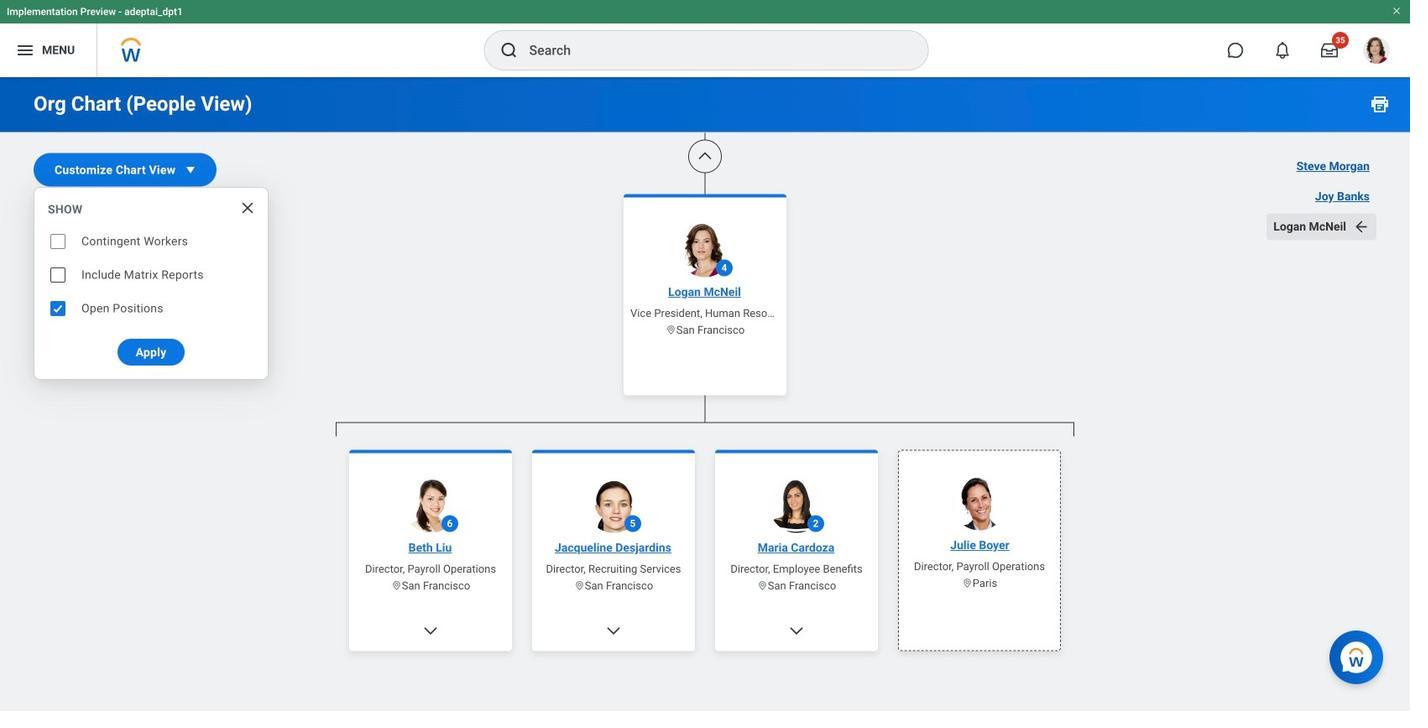 Task type: vqa. For each thing, say whether or not it's contained in the screenshot.
Navigation pane "region"
no



Task type: describe. For each thing, give the bounding box(es) containing it.
caret down image
[[182, 162, 199, 178]]

Search Workday  search field
[[529, 32, 894, 69]]

profile logan mcneil image
[[1363, 37, 1390, 67]]

arrow left image
[[1353, 219, 1370, 235]]

chevron up image
[[697, 148, 714, 165]]

notifications large image
[[1274, 42, 1291, 59]]

2 chevron down image from the left
[[605, 623, 622, 640]]

close environment banner image
[[1392, 6, 1402, 16]]

inbox large image
[[1321, 42, 1338, 59]]

justify image
[[15, 40, 35, 60]]

x image
[[239, 200, 256, 217]]



Task type: locate. For each thing, give the bounding box(es) containing it.
0 horizontal spatial chevron down image
[[422, 623, 439, 640]]

chevron down image
[[422, 623, 439, 640], [605, 623, 622, 640], [788, 623, 805, 640]]

location image
[[666, 325, 676, 336], [962, 578, 973, 589], [391, 581, 402, 592], [757, 581, 768, 592]]

main content
[[0, 0, 1410, 712]]

dialog
[[34, 187, 269, 380]]

search image
[[499, 40, 519, 60]]

3 chevron down image from the left
[[788, 623, 805, 640]]

1 horizontal spatial chevron down image
[[605, 623, 622, 640]]

banner
[[0, 0, 1410, 77]]

logan mcneil, logan mcneil, 4 direct reports element
[[336, 437, 1075, 712]]

1 chevron down image from the left
[[422, 623, 439, 640]]

location image
[[574, 581, 585, 592]]

print org chart image
[[1370, 94, 1390, 114]]

2 horizontal spatial chevron down image
[[788, 623, 805, 640]]



